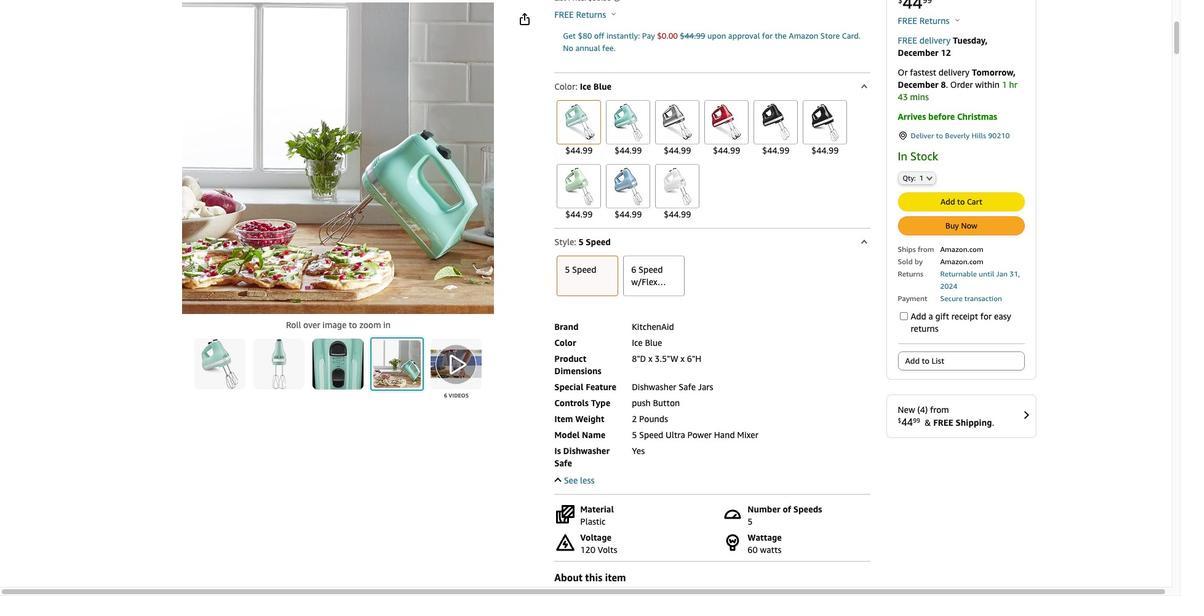 Task type: vqa. For each thing, say whether or not it's contained in the screenshot.


Task type: describe. For each thing, give the bounding box(es) containing it.
sold
[[898, 257, 913, 266]]

6 speed w/flex edge beaters
[[631, 265, 663, 312]]

see less
[[564, 476, 595, 486]]

to left zoom
[[349, 320, 357, 330]]

returns for free returns button to the left
[[576, 9, 606, 20]]

free right &
[[933, 418, 953, 428]]

$44.99 submit for pistachio image at top
[[554, 162, 604, 223]]

in
[[898, 150, 907, 163]]

contour silver image
[[658, 103, 697, 142]]

returns for the right free returns button
[[920, 16, 950, 26]]

$44.99 submit for matte black image
[[751, 98, 801, 159]]

now
[[961, 221, 978, 231]]

the
[[775, 31, 787, 41]]

tuesday,
[[953, 35, 988, 46]]

hills
[[972, 131, 986, 140]]

add for add a gift receipt for easy returns
[[911, 311, 926, 322]]

number of speeds 5
[[748, 505, 822, 527]]

1 horizontal spatial safe
[[679, 382, 696, 393]]

pounds
[[639, 414, 668, 425]]

number
[[748, 505, 781, 515]]

beverly
[[945, 131, 970, 140]]

add for add to list
[[905, 356, 920, 366]]

$44.99 for matte black image
[[762, 145, 790, 156]]

2 pounds
[[632, 414, 668, 425]]

cart
[[967, 197, 982, 207]]

approval
[[728, 31, 760, 41]]

add to cart
[[941, 197, 982, 207]]

speed for 5 speed
[[572, 265, 596, 275]]

6 for 6 videos
[[444, 392, 447, 399]]

8"d x 3.5"w x 6"h
[[632, 354, 701, 364]]

speeds
[[793, 505, 822, 515]]

dishwasher inside is dishwasher safe
[[563, 446, 610, 457]]

edge
[[631, 289, 651, 300]]

6 Speed w/Flex Edge Beaters submit
[[624, 257, 684, 296]]

material
[[580, 505, 614, 515]]

60
[[748, 545, 758, 556]]

aqua sky image
[[609, 103, 648, 142]]

returns
[[911, 323, 939, 334]]

model name
[[554, 430, 606, 441]]

special feature
[[554, 382, 616, 393]]

free for free returns button to the left
[[554, 9, 574, 20]]

pistachio image
[[559, 167, 599, 206]]

matte black image
[[756, 103, 796, 142]]

Add to List radio
[[898, 352, 1025, 371]]

$44.99 submit for empire red image
[[702, 98, 751, 159]]

8"d
[[632, 354, 646, 364]]

43
[[898, 92, 908, 102]]

tuesday, december 12
[[898, 35, 988, 58]]

arrives before christmas
[[898, 112, 997, 122]]

within
[[975, 80, 1000, 90]]

buy
[[946, 221, 959, 231]]

voltage
[[580, 533, 612, 543]]

Buy Now submit
[[898, 217, 1024, 235]]

(4)
[[917, 405, 928, 415]]

upon approval for the amazon store card. no annual fee.
[[563, 31, 861, 53]]

or fastest delivery
[[898, 67, 972, 78]]

shipping
[[956, 418, 992, 428]]

2 x from the left
[[681, 354, 685, 364]]

white image
[[658, 167, 697, 206]]

$44.99 submit for contour silver image at the top of page
[[653, 98, 702, 159]]

annual
[[575, 43, 600, 53]]

controls
[[554, 398, 589, 409]]

$
[[898, 417, 901, 424]]

8
[[941, 80, 946, 90]]

amazon.com inside amazon.com returns
[[940, 257, 984, 266]]

zoom
[[359, 320, 381, 330]]

5 inside number of speeds 5
[[748, 517, 753, 527]]

jan
[[996, 269, 1008, 279]]

1 horizontal spatial ice
[[632, 338, 643, 348]]

5 speed
[[565, 265, 596, 275]]

free delivery
[[898, 35, 951, 46]]

31,
[[1010, 269, 1020, 279]]

this
[[585, 572, 602, 585]]

ultra
[[666, 430, 685, 441]]

before
[[928, 112, 955, 122]]

$44.99 submit for the white image
[[653, 162, 702, 223]]

1 inside 1 hr 43 mins
[[1002, 80, 1007, 90]]

w/flex
[[631, 277, 658, 287]]

item weight
[[554, 414, 604, 425]]

6 for 6 speed w/flex edge beaters
[[631, 265, 636, 275]]

hr
[[1009, 80, 1018, 90]]

6 videos
[[444, 392, 469, 399]]

to for add to list
[[922, 356, 930, 366]]

0 horizontal spatial 1
[[920, 174, 924, 182]]

1 vertical spatial .
[[992, 418, 994, 428]]

roll over image to zoom in
[[286, 320, 391, 330]]

from inside new (4) from $ 44 99
[[930, 405, 949, 415]]

1 horizontal spatial free returns button
[[898, 15, 959, 27]]

$44.99 for contour silver image at the top of page
[[664, 145, 691, 156]]

ships
[[898, 245, 916, 254]]

$44.99 submit for ice blue image
[[554, 98, 604, 159]]

1 x from the left
[[648, 354, 653, 364]]

dishwasher safe jars
[[632, 382, 713, 393]]

in stock
[[898, 150, 938, 163]]

add to list
[[905, 356, 944, 366]]

mins
[[910, 92, 929, 102]]

learn more about amazon pricing and savings image
[[614, 0, 621, 3]]

pay
[[642, 31, 655, 41]]

dimensions
[[554, 366, 602, 377]]

0 vertical spatial dishwasher
[[632, 382, 676, 393]]

buy now
[[946, 221, 978, 231]]

wattage
[[748, 533, 782, 543]]

1 vertical spatial blue
[[645, 338, 662, 348]]

$0.00
[[657, 31, 678, 41]]

add a gift receipt for easy returns
[[911, 311, 1011, 334]]

feature
[[586, 382, 616, 393]]

power
[[688, 430, 712, 441]]

& free shipping .
[[925, 418, 994, 428]]

fastest
[[910, 67, 936, 78]]

product
[[554, 354, 586, 364]]

$80
[[578, 31, 592, 41]]

less
[[580, 476, 595, 486]]

5 Speed submit
[[558, 257, 618, 296]]

christmas
[[957, 112, 997, 122]]

blue inside 'element'
[[594, 81, 612, 92]]

product dimensions
[[554, 354, 602, 377]]

new
[[898, 405, 915, 415]]

popover image for free returns button to the left
[[612, 12, 616, 15]]



Task type: locate. For each thing, give the bounding box(es) containing it.
$44.99 submit right matte black image
[[801, 98, 850, 159]]

december up mins
[[898, 80, 939, 90]]

deliver to beverly hills 90210‌
[[911, 131, 1010, 140]]

1 vertical spatial popover image
[[955, 19, 959, 22]]

ships from amazon.com sold by
[[898, 245, 984, 266]]

$44.99 down velvet bue image at the top of the page
[[615, 209, 642, 220]]

safe left 'jars'
[[679, 382, 696, 393]]

weight
[[575, 414, 604, 425]]

free returns button up the free delivery
[[898, 15, 959, 27]]

december for tuesday, december 12
[[898, 48, 939, 58]]

style:
[[554, 237, 576, 247]]

free returns up the free delivery
[[898, 16, 952, 26]]

1 horizontal spatial .
[[992, 418, 994, 428]]

velvet bue image
[[609, 167, 648, 206]]

1 left dropdown image
[[920, 174, 924, 182]]

onyx black image
[[805, 103, 845, 142]]

from right (4)
[[930, 405, 949, 415]]

0 vertical spatial ice
[[580, 81, 591, 92]]

free up free delivery link
[[898, 16, 917, 26]]

delivery up order
[[939, 67, 970, 78]]

safe
[[679, 382, 696, 393], [554, 458, 572, 469]]

0 vertical spatial december
[[898, 48, 939, 58]]

$44.99 for velvet bue image at the top of the page
[[615, 209, 642, 220]]

$44.99 submit for aqua sky 'image'
[[604, 98, 653, 159]]

$44.99 down empire red image
[[713, 145, 740, 156]]

add up buy
[[941, 197, 955, 207]]

6 inside 6 speed w/flex edge beaters
[[631, 265, 636, 275]]

$44.99 submit left matte black image
[[702, 98, 751, 159]]

free for free delivery link
[[898, 35, 917, 46]]

0 vertical spatial add
[[941, 197, 955, 207]]

ice inside 'element'
[[580, 81, 591, 92]]

secure transaction button
[[940, 293, 1002, 303]]

to left the "cart" in the right top of the page
[[957, 197, 965, 207]]

$44.99 submit right aqua sky 'image'
[[653, 98, 702, 159]]

.
[[946, 80, 948, 90], [992, 418, 994, 428]]

$44.99 down onyx black "image"
[[811, 145, 839, 156]]

add to list link
[[898, 352, 1024, 370]]

add left list
[[905, 356, 920, 366]]

upon
[[708, 31, 726, 41]]

tomorrow, december 8
[[898, 67, 1016, 90]]

0 vertical spatial delivery
[[920, 35, 951, 46]]

1 vertical spatial 1
[[920, 174, 924, 182]]

speed for 6 speed w/flex edge beaters
[[639, 265, 663, 275]]

speed inside 6 speed w/flex edge beaters
[[639, 265, 663, 275]]

from
[[918, 245, 934, 254], [930, 405, 949, 415]]

type
[[591, 398, 610, 409]]

name
[[582, 430, 606, 441]]

$44.99 down contour silver image at the top of page
[[664, 145, 691, 156]]

$44.99 up style: 5 speed
[[565, 209, 593, 220]]

$44.99 for the white image
[[664, 209, 691, 220]]

dishwasher up push button
[[632, 382, 676, 393]]

0 vertical spatial 6
[[631, 265, 636, 275]]

$44.99 for onyx black "image"
[[811, 145, 839, 156]]

6"h
[[687, 354, 701, 364]]

free returns for free returns button to the left
[[554, 9, 608, 20]]

speed down style: 5 speed
[[572, 265, 596, 275]]

1 horizontal spatial 1
[[1002, 80, 1007, 90]]

free up get
[[554, 9, 574, 20]]

1 vertical spatial ice
[[632, 338, 643, 348]]

popover image up tuesday,
[[955, 19, 959, 22]]

secure
[[940, 294, 963, 303]]

0 horizontal spatial ice
[[580, 81, 591, 92]]

1 horizontal spatial blue
[[645, 338, 662, 348]]

blue down kitchenaid at the bottom right of page
[[645, 338, 662, 348]]

image
[[323, 320, 347, 330]]

wattage 60 watts
[[748, 533, 782, 556]]

0 horizontal spatial x
[[648, 354, 653, 364]]

jars
[[698, 382, 713, 393]]

for left the
[[762, 31, 773, 41]]

$44.99 submit right empire red image
[[751, 98, 801, 159]]

0 vertical spatial safe
[[679, 382, 696, 393]]

in
[[383, 320, 391, 330]]

2024
[[940, 282, 958, 291]]

1 left the hr
[[1002, 80, 1007, 90]]

delivery
[[920, 35, 951, 46], [939, 67, 970, 78]]

get
[[563, 31, 576, 41]]

Add to Cart submit
[[898, 193, 1024, 211]]

x right "8"d"
[[648, 354, 653, 364]]

watts
[[760, 545, 782, 556]]

1 vertical spatial delivery
[[939, 67, 970, 78]]

to for add to cart
[[957, 197, 965, 207]]

2 vertical spatial add
[[905, 356, 920, 366]]

$44.99 submit right velvet bue image at the top of the page
[[653, 162, 702, 223]]

by
[[915, 257, 923, 266]]

december inside tuesday, december 12
[[898, 48, 939, 58]]

dropdown image
[[927, 176, 933, 181]]

special
[[554, 382, 584, 393]]

to inside add to list "link"
[[922, 356, 930, 366]]

amazon.com inside ships from amazon.com sold by
[[940, 245, 984, 254]]

$44.99 for aqua sky 'image'
[[615, 145, 642, 156]]

to for deliver to beverly hills 90210‌
[[936, 131, 943, 140]]

ice
[[580, 81, 591, 92], [632, 338, 643, 348]]

2 amazon.com from the top
[[940, 257, 984, 266]]

yes
[[632, 446, 645, 457]]

$44.99 down matte black image
[[762, 145, 790, 156]]

for inside upon approval for the amazon store card. no annual fee.
[[762, 31, 773, 41]]

$44.99 submit left the white image
[[604, 162, 653, 223]]

speed down the 2 pounds
[[639, 430, 663, 441]]

$44.99 submit left velvet bue image at the top of the page
[[554, 162, 604, 223]]

receipt
[[952, 311, 978, 322]]

plastic
[[580, 517, 606, 527]]

$44.99 for ice blue image
[[565, 145, 593, 156]]

99
[[913, 417, 920, 424]]

for left easy
[[980, 311, 992, 322]]

5 down style:
[[565, 265, 570, 275]]

6 left videos
[[444, 392, 447, 399]]

see
[[564, 476, 578, 486]]

$44.99
[[680, 31, 705, 41], [565, 145, 593, 156], [615, 145, 642, 156], [664, 145, 691, 156], [713, 145, 740, 156], [762, 145, 790, 156], [811, 145, 839, 156], [565, 209, 593, 220], [615, 209, 642, 220], [664, 209, 691, 220]]

safe down is
[[554, 458, 572, 469]]

1 horizontal spatial x
[[681, 354, 685, 364]]

free for the right free returns button
[[898, 16, 917, 26]]

push
[[632, 398, 651, 409]]

returns up $80
[[576, 9, 606, 20]]

amazon.com down buy now 'submit'
[[940, 245, 984, 254]]

0 horizontal spatial blue
[[594, 81, 612, 92]]

returns inside amazon.com returns
[[898, 269, 924, 279]]

blue right color: at left
[[594, 81, 612, 92]]

3.5"w
[[655, 354, 678, 364]]

dishwasher down model name
[[563, 446, 610, 457]]

0 horizontal spatial free returns button
[[554, 9, 616, 21]]

0 horizontal spatial .
[[946, 80, 948, 90]]

add left a
[[911, 311, 926, 322]]

qty:
[[903, 174, 916, 182]]

$44.99 down ice blue image
[[565, 145, 593, 156]]

5 down 2
[[632, 430, 637, 441]]

1 vertical spatial safe
[[554, 458, 572, 469]]

december down the free delivery
[[898, 48, 939, 58]]

new (4) from $ 44 99
[[898, 405, 949, 429]]

120
[[580, 545, 595, 556]]

0 vertical spatial blue
[[594, 81, 612, 92]]

$44.99 submit down 'color: ice blue'
[[554, 98, 604, 159]]

0 vertical spatial popover image
[[612, 12, 616, 15]]

mixer
[[737, 430, 758, 441]]

or
[[898, 67, 908, 78]]

x left 6"h
[[681, 354, 685, 364]]

0 vertical spatial from
[[918, 245, 934, 254]]

speed up w/flex
[[639, 265, 663, 275]]

extender collapse image
[[555, 478, 562, 485]]

from inside ships from amazon.com sold by
[[918, 245, 934, 254]]

0 horizontal spatial popover image
[[612, 12, 616, 15]]

1 vertical spatial from
[[930, 405, 949, 415]]

0 vertical spatial .
[[946, 80, 948, 90]]

ice blue image
[[559, 103, 599, 142]]

speed up 5 speed
[[586, 237, 611, 247]]

voltage 120 volts
[[580, 533, 617, 556]]

5 right style:
[[579, 237, 584, 247]]

secure transaction
[[940, 294, 1002, 303]]

to left list
[[922, 356, 930, 366]]

0 vertical spatial for
[[762, 31, 773, 41]]

about this item
[[554, 572, 626, 585]]

1 horizontal spatial popover image
[[955, 19, 959, 22]]

0 vertical spatial amazon.com
[[940, 245, 984, 254]]

1 horizontal spatial free returns
[[898, 16, 952, 26]]

returns up the free delivery
[[920, 16, 950, 26]]

12
[[941, 48, 951, 58]]

material plastic
[[580, 505, 614, 527]]

ice up "8"d"
[[632, 338, 643, 348]]

add inside add a gift receipt for easy returns
[[911, 311, 926, 322]]

for inside add a gift receipt for easy returns
[[980, 311, 992, 322]]

1 horizontal spatial 6
[[631, 265, 636, 275]]

$44.99 submit for onyx black "image"
[[801, 98, 850, 159]]

x
[[648, 354, 653, 364], [681, 354, 685, 364]]

free returns button up $80
[[554, 9, 616, 21]]

selected color is ice blue. tap to collapse. element
[[554, 73, 870, 98]]

list
[[932, 356, 944, 366]]

1 vertical spatial add
[[911, 311, 926, 322]]

december inside tomorrow, december 8
[[898, 80, 939, 90]]

$44.99 for pistachio image at top
[[565, 209, 593, 220]]

free returns for the right free returns button
[[898, 16, 952, 26]]

from up by
[[918, 245, 934, 254]]

1 amazon.com from the top
[[940, 245, 984, 254]]

safe inside is dishwasher safe
[[554, 458, 572, 469]]

speed for 5 speed ultra power hand mixer
[[639, 430, 663, 441]]

speed
[[586, 237, 611, 247], [572, 265, 596, 275], [639, 265, 663, 275], [639, 430, 663, 441]]

tomorrow,
[[972, 67, 1016, 78]]

fee.
[[602, 43, 616, 53]]

delivery up 12
[[920, 35, 951, 46]]

0 horizontal spatial free returns
[[554, 9, 608, 20]]

$44.99 submit
[[554, 98, 604, 159], [604, 98, 653, 159], [653, 98, 702, 159], [702, 98, 751, 159], [751, 98, 801, 159], [801, 98, 850, 159], [554, 162, 604, 223], [604, 162, 653, 223], [653, 162, 702, 223]]

0 vertical spatial 1
[[1002, 80, 1007, 90]]

no
[[563, 43, 573, 53]]

add inside add to list "link"
[[905, 356, 920, 366]]

returnable until jan 31, 2024 button
[[940, 268, 1020, 291]]

qty: 1
[[903, 174, 924, 182]]

None submit
[[195, 339, 246, 390], [254, 339, 305, 390], [313, 339, 364, 390], [372, 339, 423, 390], [431, 339, 482, 390], [195, 339, 246, 390], [254, 339, 305, 390], [313, 339, 364, 390], [372, 339, 423, 390], [431, 339, 482, 390]]

december
[[898, 48, 939, 58], [898, 80, 939, 90]]

Add a gift receipt for easy returns checkbox
[[900, 312, 908, 320]]

5
[[579, 237, 584, 247], [565, 265, 570, 275], [632, 430, 637, 441], [748, 517, 753, 527]]

&
[[925, 418, 931, 428]]

ice blue
[[632, 338, 662, 348]]

model
[[554, 430, 580, 441]]

$44.99 down the white image
[[664, 209, 691, 220]]

arrives
[[898, 112, 926, 122]]

returns down the sold
[[898, 269, 924, 279]]

1 horizontal spatial for
[[980, 311, 992, 322]]

add for add to cart
[[941, 197, 955, 207]]

color:
[[554, 81, 578, 92]]

to right deliver
[[936, 131, 943, 140]]

item
[[605, 572, 626, 585]]

brand
[[554, 322, 579, 332]]

1
[[1002, 80, 1007, 90], [920, 174, 924, 182]]

1 vertical spatial december
[[898, 80, 939, 90]]

videos
[[449, 392, 469, 399]]

style: 5 speed
[[554, 237, 611, 247]]

0 horizontal spatial for
[[762, 31, 773, 41]]

popover image
[[612, 12, 616, 15], [955, 19, 959, 22]]

$44.99 submit right ice blue image
[[604, 98, 653, 159]]

$44.99 for empire red image
[[713, 145, 740, 156]]

1 vertical spatial 6
[[444, 392, 447, 399]]

$44.99 down aqua sky 'image'
[[615, 145, 642, 156]]

easy
[[994, 311, 1011, 322]]

6 up w/flex
[[631, 265, 636, 275]]

get $80 off instantly: pay $0.00 $44.99
[[563, 31, 705, 41]]

december for tomorrow, december 8
[[898, 80, 939, 90]]

0 horizontal spatial 6
[[444, 392, 447, 399]]

1 vertical spatial amazon.com
[[940, 257, 984, 266]]

5 speed ultra power hand mixer
[[632, 430, 758, 441]]

empire red image
[[707, 103, 746, 142]]

. order within
[[946, 80, 1002, 90]]

of
[[783, 505, 791, 515]]

about
[[554, 572, 583, 585]]

1 december from the top
[[898, 48, 939, 58]]

1 horizontal spatial dishwasher
[[632, 382, 676, 393]]

deliver
[[911, 131, 934, 140]]

popover image for the right free returns button
[[955, 19, 959, 22]]

amazon.com up returnable
[[940, 257, 984, 266]]

returnable
[[940, 269, 977, 279]]

$44.99 submit for velvet bue image at the top of the page
[[604, 162, 653, 223]]

1 vertical spatial dishwasher
[[563, 446, 610, 457]]

ice right color: at left
[[580, 81, 591, 92]]

beaters
[[631, 302, 661, 312]]

selected style is 5 speed. tap to collapse. element
[[554, 229, 870, 254]]

0 horizontal spatial dishwasher
[[563, 446, 610, 457]]

free up or
[[898, 35, 917, 46]]

5 down number at the bottom of page
[[748, 517, 753, 527]]

$44.99 left upon
[[680, 31, 705, 41]]

roll
[[286, 320, 301, 330]]

card.
[[842, 31, 861, 41]]

popover image down learn more about amazon pricing and savings image
[[612, 12, 616, 15]]

is dishwasher safe
[[554, 446, 610, 469]]

1 vertical spatial for
[[980, 311, 992, 322]]

amazon.com returns
[[898, 257, 984, 279]]

2 december from the top
[[898, 80, 939, 90]]

free returns up $80
[[554, 9, 608, 20]]

0 horizontal spatial safe
[[554, 458, 572, 469]]



